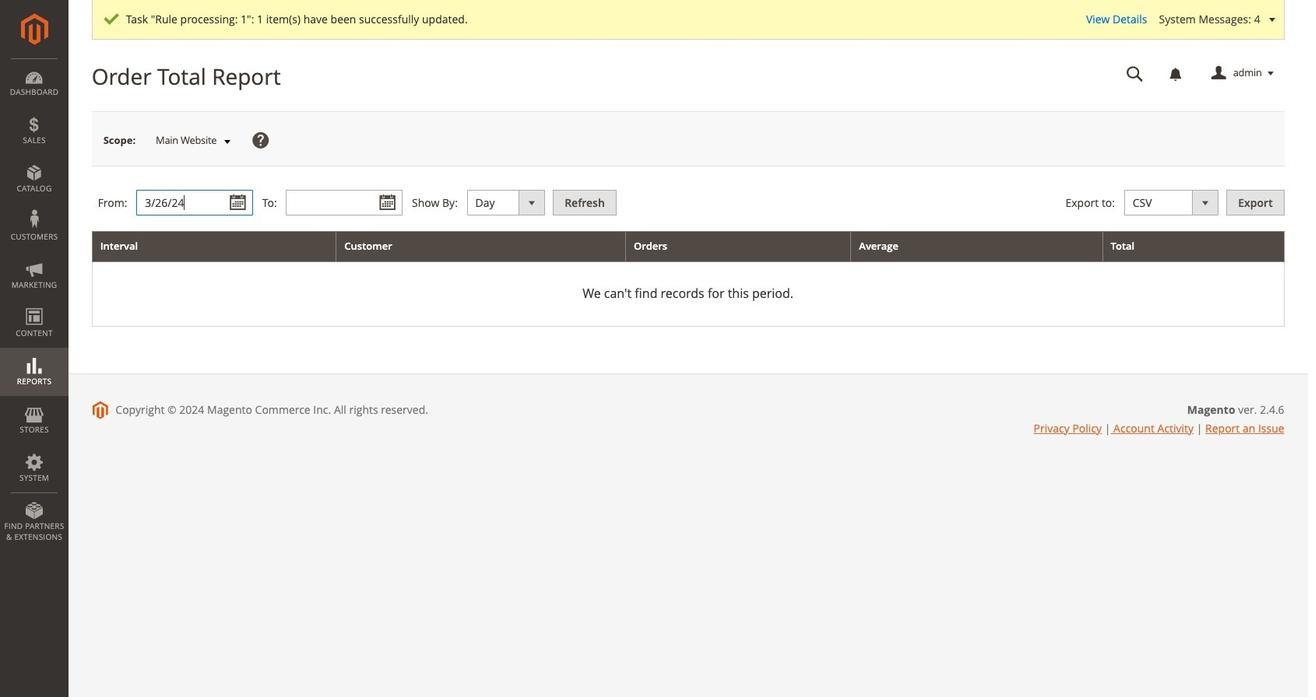 Task type: locate. For each thing, give the bounding box(es) containing it.
menu bar
[[0, 58, 69, 551]]

None text field
[[1116, 60, 1155, 87], [136, 190, 253, 216], [1116, 60, 1155, 87], [136, 190, 253, 216]]

None text field
[[286, 190, 403, 216]]



Task type: describe. For each thing, give the bounding box(es) containing it.
magento admin panel image
[[21, 13, 48, 45]]



